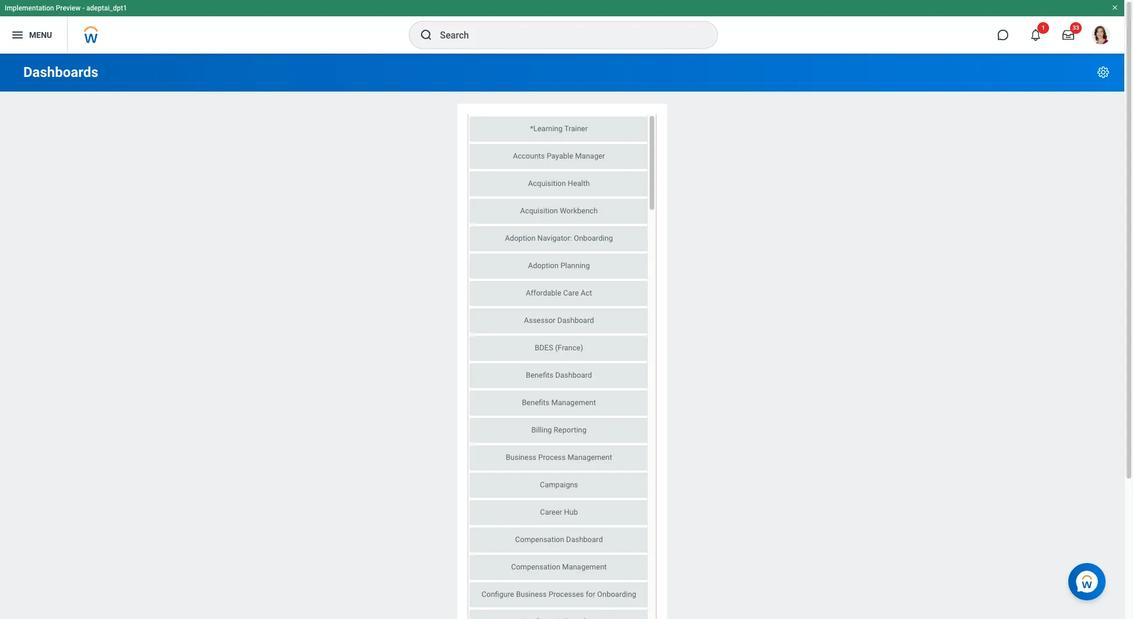 Task type: locate. For each thing, give the bounding box(es) containing it.
assessor
[[524, 316, 556, 325]]

career
[[540, 508, 562, 517]]

processes
[[549, 590, 584, 599]]

acquisition
[[528, 179, 566, 188], [520, 207, 558, 215]]

billing reporting
[[532, 426, 587, 435]]

dashboard down care
[[558, 316, 594, 325]]

Search Workday  search field
[[440, 22, 693, 48]]

acquisition down the accounts payable manager link
[[528, 179, 566, 188]]

planning
[[561, 261, 590, 270]]

0 vertical spatial acquisition
[[528, 179, 566, 188]]

configure image
[[1097, 65, 1111, 79]]

onboarding inside the configure business processes for onboarding link
[[597, 590, 637, 599]]

benefits inside benefits management link
[[522, 398, 550, 407]]

0 vertical spatial onboarding
[[574, 234, 613, 243]]

1 vertical spatial dashboard
[[556, 371, 592, 380]]

0 vertical spatial business
[[506, 453, 537, 462]]

business left process on the bottom of the page
[[506, 453, 537, 462]]

1 vertical spatial compensation
[[511, 563, 561, 572]]

1 vertical spatial onboarding
[[597, 590, 637, 599]]

adoption planning
[[528, 261, 590, 270]]

dashboard inside assessor dashboard link
[[558, 316, 594, 325]]

1 vertical spatial adoption
[[528, 261, 559, 270]]

1 vertical spatial acquisition
[[520, 207, 558, 215]]

configure business processes for onboarding
[[482, 590, 637, 599]]

management down reporting
[[568, 453, 612, 462]]

implementation preview -   adeptai_dpt1
[[5, 4, 127, 12]]

business
[[506, 453, 537, 462], [516, 590, 547, 599]]

profile logan mcneil image
[[1092, 26, 1111, 47]]

affordable care act link
[[470, 281, 649, 306]]

business right 'configure'
[[516, 590, 547, 599]]

compensation management
[[511, 563, 607, 572]]

dashboard down the hub
[[566, 536, 603, 544]]

adoption navigator: onboarding
[[505, 234, 613, 243]]

dashboard inside benefits dashboard link
[[556, 371, 592, 380]]

*learning trainer link
[[470, 117, 649, 142]]

2 vertical spatial dashboard
[[566, 536, 603, 544]]

trainer
[[565, 124, 588, 133]]

compensation for compensation management
[[511, 563, 561, 572]]

adoption up affordable
[[528, 261, 559, 270]]

dashboard inside compensation dashboard link
[[566, 536, 603, 544]]

management
[[552, 398, 596, 407], [568, 453, 612, 462], [562, 563, 607, 572]]

adoption inside 'link'
[[505, 234, 536, 243]]

accounts payable manager link
[[470, 144, 649, 169]]

33
[[1073, 25, 1080, 31]]

compensation for compensation dashboard
[[515, 536, 564, 544]]

0 vertical spatial management
[[552, 398, 596, 407]]

management up reporting
[[552, 398, 596, 407]]

compensation down career
[[515, 536, 564, 544]]

health
[[568, 179, 590, 188]]

adoption left navigator:
[[505, 234, 536, 243]]

benefits up billing
[[522, 398, 550, 407]]

2 vertical spatial management
[[562, 563, 607, 572]]

onboarding
[[574, 234, 613, 243], [597, 590, 637, 599]]

dashboard down (france)
[[556, 371, 592, 380]]

accounts
[[513, 152, 545, 160]]

assessor dashboard link
[[470, 309, 649, 334]]

management for benefits management
[[552, 398, 596, 407]]

0 vertical spatial compensation
[[515, 536, 564, 544]]

management up the for on the bottom of the page
[[562, 563, 607, 572]]

1 vertical spatial business
[[516, 590, 547, 599]]

adoption
[[505, 234, 536, 243], [528, 261, 559, 270]]

compensation down compensation dashboard link
[[511, 563, 561, 572]]

0 vertical spatial benefits
[[526, 371, 554, 380]]

adoption planning link
[[470, 254, 649, 279]]

onboarding down workbench
[[574, 234, 613, 243]]

reporting
[[554, 426, 587, 435]]

manager
[[575, 152, 605, 160]]

configure business processes for onboarding link
[[470, 583, 649, 608]]

career hub link
[[470, 501, 649, 526]]

acquisition up navigator:
[[520, 207, 558, 215]]

benefits
[[526, 371, 554, 380], [522, 398, 550, 407]]

for
[[586, 590, 596, 599]]

adeptai_dpt1
[[86, 4, 127, 12]]

benefits down bdes
[[526, 371, 554, 380]]

0 vertical spatial adoption
[[505, 234, 536, 243]]

benefits dashboard link
[[470, 363, 649, 389]]

compensation dashboard link
[[470, 528, 649, 553]]

bdes (france) link
[[470, 336, 649, 361]]

1 button
[[1023, 22, 1049, 48]]

benefits management link
[[470, 391, 649, 416]]

*learning
[[530, 124, 563, 133]]

dashboard
[[558, 316, 594, 325], [556, 371, 592, 380], [566, 536, 603, 544]]

benefits inside benefits dashboard link
[[526, 371, 554, 380]]

adoption for adoption navigator: onboarding
[[505, 234, 536, 243]]

acquisition for acquisition workbench
[[520, 207, 558, 215]]

adoption navigator: onboarding link
[[470, 226, 649, 251]]

dashboards main content
[[0, 54, 1125, 620]]

benefits dashboard
[[526, 371, 592, 380]]

1 vertical spatial benefits
[[522, 398, 550, 407]]

acquisition health link
[[470, 172, 649, 197]]

dashboard for assessor dashboard
[[558, 316, 594, 325]]

onboarding right the for on the bottom of the page
[[597, 590, 637, 599]]

campaigns
[[540, 481, 578, 489]]

benefits for benefits dashboard
[[526, 371, 554, 380]]

0 vertical spatial dashboard
[[558, 316, 594, 325]]

compensation
[[515, 536, 564, 544], [511, 563, 561, 572]]



Task type: vqa. For each thing, say whether or not it's contained in the screenshot.
x small image for Language
no



Task type: describe. For each thing, give the bounding box(es) containing it.
search image
[[419, 28, 433, 42]]

1
[[1042, 25, 1045, 31]]

assessor dashboard
[[524, 316, 594, 325]]

bdes
[[535, 344, 553, 352]]

benefits management
[[522, 398, 596, 407]]

workbench
[[560, 207, 598, 215]]

dashboard for benefits dashboard
[[556, 371, 592, 380]]

business process management
[[506, 453, 612, 462]]

process
[[538, 453, 566, 462]]

-
[[82, 4, 85, 12]]

act
[[581, 289, 592, 298]]

benefits for benefits management
[[522, 398, 550, 407]]

affordable
[[526, 289, 562, 298]]

business inside business process management link
[[506, 453, 537, 462]]

acquisition workbench link
[[470, 199, 649, 224]]

preview
[[56, 4, 81, 12]]

acquisition for acquisition health
[[528, 179, 566, 188]]

acquisition workbench
[[520, 207, 598, 215]]

menu button
[[0, 16, 67, 54]]

payable
[[547, 152, 573, 160]]

menu banner
[[0, 0, 1125, 54]]

business process management link
[[470, 446, 649, 471]]

business inside the configure business processes for onboarding link
[[516, 590, 547, 599]]

adoption for adoption planning
[[528, 261, 559, 270]]

dashboards
[[23, 64, 98, 81]]

menu
[[29, 30, 52, 39]]

(france)
[[555, 344, 583, 352]]

bdes (france)
[[535, 344, 583, 352]]

hub
[[564, 508, 578, 517]]

career hub
[[540, 508, 578, 517]]

navigator:
[[538, 234, 572, 243]]

accounts payable manager
[[513, 152, 605, 160]]

notifications large image
[[1030, 29, 1042, 41]]

billing reporting link
[[470, 418, 649, 443]]

management for compensation management
[[562, 563, 607, 572]]

onboarding inside adoption navigator: onboarding 'link'
[[574, 234, 613, 243]]

close environment banner image
[[1112, 4, 1119, 11]]

dashboard for compensation dashboard
[[566, 536, 603, 544]]

affordable care act
[[526, 289, 592, 298]]

implementation
[[5, 4, 54, 12]]

care
[[563, 289, 579, 298]]

acquisition health
[[528, 179, 590, 188]]

justify image
[[11, 28, 25, 42]]

billing
[[532, 426, 552, 435]]

compensation dashboard
[[515, 536, 603, 544]]

inbox large image
[[1063, 29, 1075, 41]]

campaigns link
[[470, 473, 649, 498]]

configure
[[482, 590, 514, 599]]

1 vertical spatial management
[[568, 453, 612, 462]]

compensation management link
[[470, 555, 649, 580]]

33 button
[[1056, 22, 1082, 48]]

*learning trainer
[[530, 124, 588, 133]]



